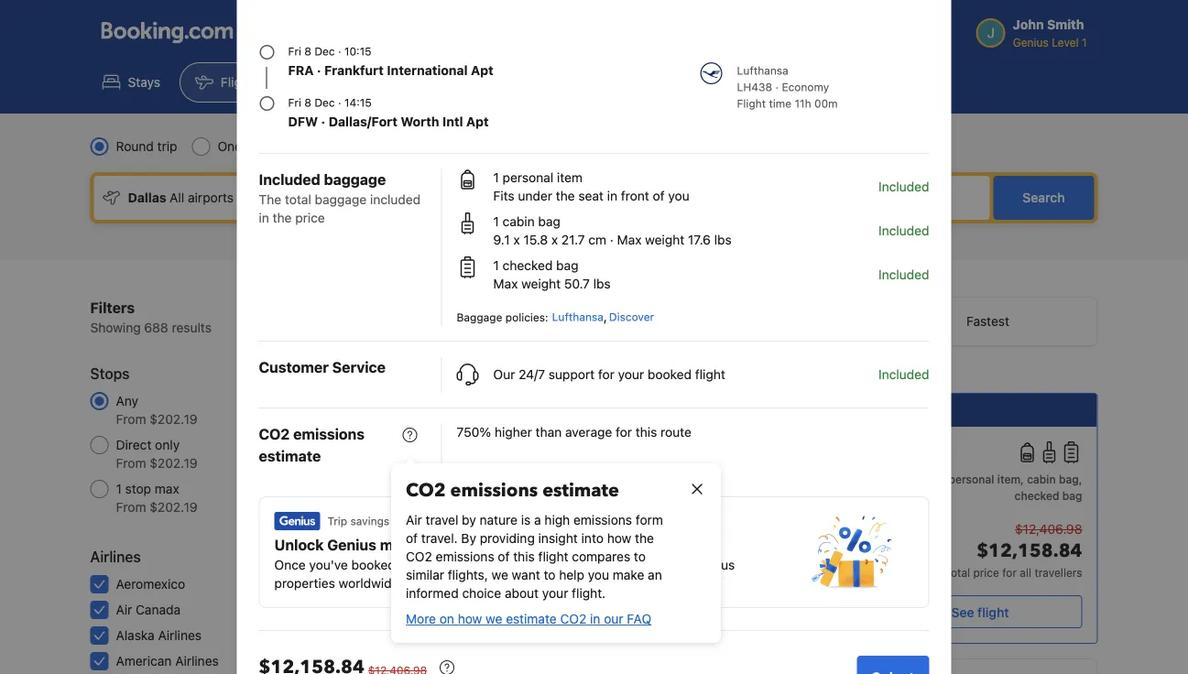 Task type: vqa. For each thing, say whether or not it's contained in the screenshot.
Lufthansa to the middle
yes



Task type: describe. For each thing, give the bounding box(es) containing it.
1 vertical spatial estimate
[[543, 478, 619, 504]]

booked inside the unlock genius members-only deals once you've booked your flights, enjoy a 10% discount at participating genius properties worldwide.
[[352, 558, 396, 573]]

about
[[505, 586, 539, 601]]

0 vertical spatial airlines
[[90, 549, 141, 566]]

co2 right 599
[[406, 478, 446, 504]]

item,
[[998, 473, 1025, 486]]

the inside included baggage the total baggage included in the price
[[273, 210, 292, 225]]

1 horizontal spatial flight
[[696, 367, 726, 382]]

price inside included baggage the total baggage included in the price
[[295, 210, 325, 225]]

1 stop max from $202.19
[[116, 482, 198, 515]]

0 vertical spatial booked
[[648, 367, 692, 382]]

search button
[[994, 176, 1095, 220]]

2 x from the left
[[552, 232, 558, 247]]

fri for lufthansa
[[288, 45, 301, 58]]

emissions up "into"
[[574, 513, 632, 528]]

45h 10m
[[659, 562, 704, 575]]

fees
[[705, 364, 727, 377]]

service
[[332, 359, 386, 376]]

1 horizontal spatial co2 emissions estimate
[[406, 478, 619, 504]]

travellers
[[1035, 566, 1083, 579]]

tab list containing best
[[443, 298, 1098, 347]]

best for best
[[528, 314, 554, 329]]

want
[[512, 568, 540, 583]]

taxis
[[755, 75, 783, 90]]

the inside 1 personal item fits under the seat in front of you
[[556, 188, 575, 203]]

prices may change if there are additional baggage fees
[[442, 364, 727, 377]]

original price $12,406.98, price with deal $12,158.84 region
[[259, 653, 843, 675]]

enjoy
[[473, 558, 504, 573]]

18:05 cun . 6 dec
[[516, 562, 581, 597]]

nov inside 16:20 . 30 nov
[[828, 500, 848, 513]]

688 inside filters showing 688 results
[[144, 320, 168, 335]]

flights
[[221, 75, 260, 90]]

fri for customer service
[[288, 96, 301, 109]]

· left 10:15 at top
[[338, 45, 341, 58]]

checked inside personal item, cabin bag, checked bag
[[1015, 489, 1060, 502]]

flight.
[[572, 586, 606, 601]]

dfw inside fri 8 dec · 14:15 dfw · dallas/fort worth intl apt
[[288, 114, 318, 129]]

round trip
[[116, 139, 177, 154]]

this inside air travel by nature is a high emissions form of travel. by providing insight into how the co2 emissions of this flight compares to similar flights, we want to help you make an informed choice about your flight.
[[513, 549, 535, 565]]

in inside 1 personal item fits under the seat in front of you
[[607, 188, 618, 203]]

emissions up nature
[[451, 478, 538, 504]]

1 for 1 stop max
[[116, 482, 122, 497]]

front
[[621, 188, 650, 203]]

. for 14:15
[[811, 580, 815, 593]]

more on how we estimate co2 in our faq
[[406, 612, 652, 627]]

· down flight + hotel
[[338, 96, 341, 109]]

0 horizontal spatial for
[[598, 367, 615, 382]]

1 cabin bag 9.1 x 15.8 x 21.7 cm · max weight 17.6 lbs
[[494, 214, 732, 247]]

air canada
[[116, 603, 181, 618]]

high
[[545, 513, 570, 528]]

results
[[172, 320, 212, 335]]

included for 1 personal item fits under the seat in front of you
[[879, 179, 930, 194]]

$202.19 inside 1 stop max from $202.19
[[150, 500, 198, 515]]

our 24/7 support for your booked flight
[[494, 367, 726, 382]]

direct for direct only from $202.19
[[116, 438, 152, 453]]

see
[[952, 605, 975, 620]]

any from $202.19
[[116, 394, 198, 427]]

air for air travel by nature is a high emissions form of travel. by providing insight into how the co2 emissions of this flight compares to similar flights, we want to help you make an informed choice about your flight.
[[406, 513, 422, 528]]

round
[[116, 139, 154, 154]]

cabin inside personal item, cabin bag, checked bag
[[1028, 473, 1056, 486]]

flight + hotel
[[321, 75, 400, 90]]

18:05
[[516, 562, 557, 580]]

time
[[769, 97, 792, 110]]

economy inside lufthansa lh438 · economy flight time 11h 00m
[[782, 81, 830, 93]]

14:15 inside fri 8 dec · 14:15 dfw · dallas/fort worth intl apt
[[345, 96, 372, 109]]

discover link
[[609, 311, 655, 324]]

11h
[[795, 97, 812, 110]]

prices
[[442, 364, 474, 377]]

dfw for 14:15
[[783, 584, 808, 597]]

your inside air travel by nature is a high emissions form of travel. by providing insight into how the co2 emissions of this flight compares to similar flights, we want to help you make an informed choice about your flight.
[[542, 586, 569, 601]]

750%
[[457, 425, 491, 440]]

included for 1 checked bag max weight 50.7 lbs
[[879, 267, 930, 282]]

alaska
[[116, 628, 155, 643]]

only inside direct only from $202.19
[[155, 438, 180, 453]]

. inside 16:20 . 30 nov
[[805, 497, 808, 510]]

flight inside lufthansa lh438 · economy flight time 11h 00m
[[737, 97, 766, 110]]

unlock
[[275, 537, 324, 554]]

customer
[[259, 359, 329, 376]]

fastest button
[[879, 298, 1098, 346]]

1 vertical spatial 688
[[381, 394, 406, 409]]

22h
[[659, 478, 679, 491]]

for for $12,158.84
[[1003, 566, 1017, 579]]

flights, inside the unlock genius members-only deals once you've booked your flights, enjoy a 10% discount at participating genius properties worldwide.
[[429, 558, 469, 573]]

nov inside 16:40 dfw . 29 nov
[[567, 500, 588, 513]]

on
[[440, 612, 455, 627]]

best button
[[443, 298, 661, 346]]

emissions down customer service
[[293, 426, 365, 443]]

the inside air travel by nature is a high emissions form of travel. by providing insight into how the co2 emissions of this flight compares to similar flights, we want to help you make an informed choice about your flight.
[[635, 531, 654, 546]]

trip
[[328, 515, 347, 528]]

of for you
[[653, 188, 665, 203]]

car
[[461, 75, 481, 90]]

estimate inside "link"
[[506, 612, 557, 627]]

cabin inside 1 cabin bag 9.1 x 15.8 x 21.7 cm · max weight 17.6 lbs
[[503, 214, 535, 229]]

max inside 1 cabin bag 9.1 x 15.8 x 21.7 cm · max weight 17.6 lbs
[[617, 232, 642, 247]]

checked inside 1 checked bag max weight 50.7 lbs
[[503, 258, 553, 273]]

0 vertical spatial flight
[[321, 75, 354, 90]]

international
[[387, 63, 468, 78]]

max inside 1 checked bag max weight 50.7 lbs
[[494, 276, 518, 291]]

form
[[636, 513, 664, 528]]

an
[[648, 568, 662, 583]]

one
[[218, 139, 242, 154]]

participating
[[617, 558, 691, 573]]

599
[[382, 482, 406, 497]]

0 vertical spatial genius
[[327, 537, 377, 554]]

0 vertical spatial this
[[636, 425, 657, 440]]

50.7 lbs
[[564, 276, 611, 291]]

into
[[582, 531, 604, 546]]

. for 16:40
[[544, 497, 548, 510]]

1 x from the left
[[514, 232, 520, 247]]

16:20 . 30 nov
[[801, 479, 848, 513]]

24/7
[[519, 367, 545, 382]]

you inside 1 personal item fits under the seat in front of you
[[669, 188, 690, 203]]

lufthansa for lufthansa
[[458, 531, 509, 544]]

14:15 dfw . 8 dec
[[783, 562, 848, 597]]

intl
[[443, 114, 463, 129]]

any
[[116, 394, 138, 409]]

cun
[[516, 584, 541, 597]]

· inside 1 cabin bag 9.1 x 15.8 x 21.7 cm · max weight 17.6 lbs
[[610, 232, 614, 247]]

trip
[[157, 139, 177, 154]]

by for travel
[[462, 513, 476, 528]]

estimate inside co2 emissions estimate
[[259, 448, 321, 465]]

for for higher
[[616, 425, 632, 440]]

$202.19 inside direct only from $202.19
[[150, 456, 198, 471]]

fra
[[288, 63, 314, 78]]

air travel by nature is a high emissions form of travel. by providing insight into how the co2 emissions of this flight compares to similar flights, we want to help you make an informed choice about your flight.
[[406, 513, 664, 601]]

1 vertical spatial discover
[[581, 614, 626, 627]]

co2 inside air travel by nature is a high emissions form of travel. by providing insight into how the co2 emissions of this flight compares to similar flights, we want to help you make an informed choice about your flight.
[[406, 549, 432, 565]]

your inside the unlock genius members-only deals once you've booked your flights, enjoy a 10% discount at participating genius properties worldwide.
[[399, 558, 425, 573]]

lufthansa image
[[701, 62, 723, 84]]

16:20
[[808, 479, 848, 496]]

one way
[[218, 139, 269, 154]]

1 personal item fits under the seat in front of you
[[494, 170, 690, 203]]

from inside any from $202.19
[[116, 412, 146, 427]]

our
[[494, 367, 515, 382]]

members-
[[380, 537, 454, 554]]

filters
[[90, 299, 135, 317]]

· right fra
[[317, 63, 321, 78]]

route
[[661, 425, 692, 440]]

weight inside 1 cabin bag 9.1 x 15.8 x 21.7 cm · max weight 17.6 lbs
[[645, 232, 685, 247]]

1 vertical spatial to
[[544, 568, 556, 583]]

dec inside 18:05 cun . 6 dec
[[560, 584, 581, 597]]

there
[[553, 364, 580, 377]]

insight
[[539, 531, 578, 546]]

price inside $12,406.98 $12,158.84 total price for all travellers
[[974, 566, 1000, 579]]

average
[[566, 425, 613, 440]]

included inside included baggage the total baggage included in the price
[[259, 171, 321, 188]]

car rentals link
[[419, 62, 541, 103]]

compares
[[572, 549, 631, 565]]

unlock genius members-only deals once you've booked your flights, enjoy a 10% discount at participating genius properties worldwide.
[[275, 537, 735, 591]]

additional
[[603, 364, 653, 377]]

0 horizontal spatial economy
[[380, 139, 434, 154]]

fits
[[494, 188, 515, 203]]

deal
[[488, 403, 514, 418]]

0 vertical spatial baggage
[[324, 171, 386, 188]]

lufthansa inside baggage policies: lufthansa , discover
[[552, 311, 604, 324]]

emissions down by
[[436, 549, 495, 565]]

+
[[357, 75, 365, 90]]

in for baggage
[[259, 210, 269, 225]]

dec inside fri 8 dec · 10:15 fra · frankfurt international apt
[[315, 45, 335, 58]]

1 down 52
[[400, 628, 406, 643]]

flights link
[[180, 62, 276, 103]]

1 for 1 personal item
[[494, 170, 499, 185]]

change
[[502, 364, 540, 377]]

254
[[382, 654, 406, 669]]



Task type: locate. For each thing, give the bounding box(es) containing it.
weight up baggage policies: lufthansa , discover
[[522, 276, 561, 291]]

1 horizontal spatial only
[[454, 537, 484, 554]]

$202.19 down max
[[150, 500, 198, 515]]

1 horizontal spatial price
[[974, 566, 1000, 579]]

stays link
[[87, 62, 176, 103]]

16:40
[[516, 479, 558, 496]]

1
[[494, 170, 499, 185], [494, 214, 499, 229], [494, 258, 499, 273], [116, 482, 122, 497], [400, 628, 406, 643]]

from down stop
[[116, 500, 146, 515]]

flights, down "travel."
[[429, 558, 469, 573]]

flights, up choice
[[448, 568, 488, 583]]

apt right intl
[[467, 114, 489, 129]]

properties
[[275, 576, 335, 591]]

0 vertical spatial price
[[295, 210, 325, 225]]

baggage left fees
[[656, 364, 702, 377]]

max up the policies:
[[494, 276, 518, 291]]

$202.19 up direct only from $202.19
[[150, 412, 198, 427]]

co2 inside "link"
[[560, 612, 587, 627]]

to up 6
[[544, 568, 556, 583]]

under
[[518, 188, 553, 203]]

dallas/fort
[[329, 114, 398, 129]]

0 vertical spatial 8
[[305, 45, 312, 58]]

1 horizontal spatial a
[[534, 513, 541, 528]]

x left 21.7
[[552, 232, 558, 247]]

search
[[1023, 190, 1066, 205]]

dfw inside 16:40 dfw . 29 nov
[[516, 500, 541, 513]]

26
[[390, 577, 406, 592]]

2 vertical spatial from
[[116, 500, 146, 515]]

1 inside 1 cabin bag 9.1 x 15.8 x 21.7 cm · max weight 17.6 lbs
[[494, 214, 499, 229]]

2 fri from the top
[[288, 96, 301, 109]]

airlines up american airlines
[[158, 628, 202, 643]]

8 down fra
[[305, 96, 312, 109]]

2 horizontal spatial for
[[1003, 566, 1017, 579]]

economy down the worth
[[380, 139, 434, 154]]

1 vertical spatial apt
[[467, 114, 489, 129]]

cm
[[589, 232, 607, 247]]

lufthansa,
[[458, 614, 513, 627]]

estimate down customer
[[259, 448, 321, 465]]

bag for 50.7 lbs
[[556, 258, 579, 273]]

. inside 16:40 dfw . 29 nov
[[544, 497, 548, 510]]

only
[[648, 139, 673, 154], [155, 438, 180, 453], [454, 537, 484, 554]]

2 horizontal spatial only
[[648, 139, 673, 154]]

. left 29
[[544, 497, 548, 510]]

1 vertical spatial fri
[[288, 96, 301, 109]]

1 horizontal spatial economy
[[782, 81, 830, 93]]

0 horizontal spatial personal
[[503, 170, 554, 185]]

direct for direct flights only
[[569, 139, 604, 154]]

your
[[618, 367, 644, 382], [399, 558, 425, 573], [542, 586, 569, 601]]

bag down 21.7
[[556, 258, 579, 273]]

1 inside 1 stop max from $202.19
[[116, 482, 122, 497]]

1 nov from the left
[[567, 500, 588, 513]]

0 vertical spatial your
[[618, 367, 644, 382]]

0 vertical spatial to
[[634, 549, 646, 565]]

00m
[[815, 97, 838, 110]]

bag inside personal item, cabin bag, checked bag
[[1063, 489, 1083, 502]]

we down choice
[[486, 612, 503, 627]]

to up make
[[634, 549, 646, 565]]

air inside air travel by nature is a high emissions form of travel. by providing insight into how the co2 emissions of this flight compares to similar flights, we want to help you make an informed choice about your flight.
[[406, 513, 422, 528]]

flight inside air travel by nature is a high emissions form of travel. by providing insight into how the co2 emissions of this flight compares to similar flights, we want to help you make an informed choice about your flight.
[[539, 549, 569, 565]]

688
[[144, 320, 168, 335], [381, 394, 406, 409]]

cabin left bag,
[[1028, 473, 1056, 486]]

airlines for alaska
[[158, 628, 202, 643]]

flight + hotel link
[[279, 62, 416, 103]]

the down form
[[635, 531, 654, 546]]

fri inside fri 8 dec · 10:15 fra · frankfurt international apt
[[288, 45, 301, 58]]

nov
[[567, 500, 588, 513], [828, 500, 848, 513]]

direct inside direct only from $202.19
[[116, 438, 152, 453]]

1 vertical spatial best
[[458, 403, 485, 418]]

baggage
[[324, 171, 386, 188], [315, 192, 367, 207], [656, 364, 702, 377]]

2 vertical spatial in
[[590, 612, 601, 627]]

travel.
[[421, 531, 458, 546]]

14:15 up the dallas/fort
[[345, 96, 372, 109]]

1 vertical spatial dfw
[[516, 500, 541, 513]]

fri 8 dec · 10:15 fra · frankfurt international apt
[[288, 45, 494, 78]]

airlines up aeromexico
[[90, 549, 141, 566]]

1 for 1 checked bag
[[494, 258, 499, 273]]

1 vertical spatial you
[[588, 568, 610, 583]]

of for travel.
[[406, 531, 418, 546]]

operated
[[516, 614, 562, 627]]

$202.19 inside any from $202.19
[[150, 412, 198, 427]]

only down any from $202.19 at bottom
[[155, 438, 180, 453]]

lufthansa lh438 · economy flight time 11h 00m
[[737, 64, 838, 110]]

1 up the fits
[[494, 170, 499, 185]]

baggage down city
[[324, 171, 386, 188]]

fri 8 dec · 14:15 dfw · dallas/fort worth intl apt
[[288, 96, 489, 129]]

bag up 15.8
[[538, 214, 561, 229]]

by up by
[[462, 513, 476, 528]]

best up 750%
[[458, 403, 485, 418]]

0 vertical spatial $202.19
[[150, 412, 198, 427]]

1 vertical spatial bag
[[556, 258, 579, 273]]

from down any
[[116, 412, 146, 427]]

688 left results
[[144, 320, 168, 335]]

by inside air travel by nature is a high emissions form of travel. by providing insight into how the co2 emissions of this flight compares to similar flights, we want to help you make an informed choice about your flight.
[[462, 513, 476, 528]]

0 horizontal spatial flight
[[539, 549, 569, 565]]

0 vertical spatial how
[[607, 531, 632, 546]]

stop
[[125, 482, 151, 497]]

1 horizontal spatial direct
[[569, 139, 604, 154]]

in inside included baggage the total baggage included in the price
[[259, 210, 269, 225]]

8 inside fri 8 dec · 14:15 dfw · dallas/fort worth intl apt
[[305, 96, 312, 109]]

0 vertical spatial direct
[[569, 139, 604, 154]]

17.6 lbs
[[688, 232, 732, 247]]

. inside 18:05 cun . 6 dec
[[544, 580, 547, 593]]

booking.com logo image
[[101, 22, 233, 44], [101, 22, 233, 44]]

a left 10% on the bottom
[[508, 558, 515, 573]]

personal item, cabin bag, checked bag
[[949, 473, 1083, 502]]

a inside air travel by nature is a high emissions form of travel. by providing insight into how the co2 emissions of this flight compares to similar flights, we want to help you make an informed choice about your flight.
[[534, 513, 541, 528]]

providing
[[480, 531, 535, 546]]

from inside direct only from $202.19
[[116, 456, 146, 471]]

dec
[[315, 45, 335, 58], [315, 96, 335, 109], [560, 584, 581, 597], [828, 584, 848, 597]]

baggage right total
[[315, 192, 367, 207]]

0 vertical spatial only
[[648, 139, 673, 154]]

2 horizontal spatial your
[[618, 367, 644, 382]]

is
[[521, 513, 531, 528]]

0 horizontal spatial checked
[[503, 258, 553, 273]]

0 vertical spatial from
[[116, 412, 146, 427]]

1 horizontal spatial the
[[556, 188, 575, 203]]

dfw inside 14:15 dfw . 8 dec
[[783, 584, 808, 597]]

savings
[[351, 515, 390, 528]]

airlines down alaska airlines
[[175, 654, 219, 669]]

1 vertical spatial $202.19
[[150, 456, 198, 471]]

bag inside 1 checked bag max weight 50.7 lbs
[[556, 258, 579, 273]]

3 from from the top
[[116, 500, 146, 515]]

1 left stop
[[116, 482, 122, 497]]

$12,158.84
[[977, 539, 1083, 564]]

airlines for american
[[175, 654, 219, 669]]

included for 1 cabin bag 9.1 x 15.8 x 21.7 cm · max weight 17.6 lbs
[[879, 223, 930, 238]]

3 $202.19 from the top
[[150, 500, 198, 515]]

0 horizontal spatial booked
[[352, 558, 396, 573]]

frankfurt
[[324, 63, 384, 78]]

from up stop
[[116, 456, 146, 471]]

14:15 inside 14:15 dfw . 8 dec
[[810, 562, 848, 580]]

more
[[406, 612, 436, 627]]

0 horizontal spatial x
[[514, 232, 520, 247]]

1 $202.19 from the top
[[150, 412, 198, 427]]

of down providing
[[498, 549, 510, 565]]

1 vertical spatial co2 emissions estimate
[[406, 478, 619, 504]]

0 vertical spatial apt
[[471, 63, 494, 78]]

we up choice
[[492, 568, 509, 583]]

0 vertical spatial 14:15
[[345, 96, 372, 109]]

2 nov from the left
[[828, 500, 848, 513]]

informed
[[406, 586, 459, 601]]

fri up fra
[[288, 45, 301, 58]]

how
[[607, 531, 632, 546], [458, 612, 482, 627]]

flights, inside air travel by nature is a high emissions form of travel. by providing insight into how the co2 emissions of this flight compares to similar flights, we want to help you make an informed choice about your flight.
[[448, 568, 488, 583]]

2 vertical spatial your
[[542, 586, 569, 601]]

flight down 'insight'
[[539, 549, 569, 565]]

how inside air travel by nature is a high emissions form of travel. by providing insight into how the co2 emissions of this flight compares to similar flights, we want to help you make an informed choice about your flight.
[[607, 531, 632, 546]]

direct up item
[[569, 139, 604, 154]]

· up multi-
[[321, 114, 326, 129]]

only right flights
[[648, 139, 673, 154]]

14:15
[[345, 96, 372, 109], [810, 562, 848, 580]]

for
[[598, 367, 615, 382], [616, 425, 632, 440], [1003, 566, 1017, 579]]

$202.19 up max
[[150, 456, 198, 471]]

2 vertical spatial baggage
[[656, 364, 702, 377]]

may
[[477, 364, 499, 377]]

9.1
[[494, 232, 510, 247]]

0 horizontal spatial you
[[588, 568, 610, 583]]

co2 down customer
[[259, 426, 290, 443]]

2 vertical spatial airlines
[[175, 654, 219, 669]]

flight inside button
[[978, 605, 1010, 620]]

. down 30
[[811, 580, 815, 593]]

price down total
[[295, 210, 325, 225]]

0 horizontal spatial dfw
[[288, 114, 318, 129]]

1 horizontal spatial for
[[616, 425, 632, 440]]

0 vertical spatial of
[[653, 188, 665, 203]]

0 horizontal spatial nov
[[567, 500, 588, 513]]

personal inside personal item, cabin bag, checked bag
[[949, 473, 995, 486]]

0 vertical spatial fri
[[288, 45, 301, 58]]

air up members-
[[406, 513, 422, 528]]

included baggage the total baggage included in the price
[[259, 171, 421, 225]]

this up want on the bottom of page
[[513, 549, 535, 565]]

personal inside 1 personal item fits under the seat in front of you
[[503, 170, 554, 185]]

$12,406.98
[[1016, 522, 1083, 537]]

you right front
[[669, 188, 690, 203]]

1 horizontal spatial by
[[566, 614, 578, 627]]

8
[[305, 45, 312, 58], [305, 96, 312, 109], [818, 584, 825, 597]]

1 horizontal spatial your
[[542, 586, 569, 601]]

total
[[945, 566, 971, 579]]

0 vertical spatial checked
[[503, 258, 553, 273]]

genius image
[[275, 512, 320, 531], [275, 512, 320, 531], [812, 516, 892, 589]]

showing
[[90, 320, 141, 335]]

you down "compares"
[[588, 568, 610, 583]]

dec inside fri 8 dec · 14:15 dfw · dallas/fort worth intl apt
[[315, 96, 335, 109]]

personal up under
[[503, 170, 554, 185]]

nature
[[480, 513, 518, 528]]

for inside $12,406.98 $12,158.84 total price for all travellers
[[1003, 566, 1017, 579]]

0 horizontal spatial direct
[[116, 438, 152, 453]]

in down the
[[259, 210, 269, 225]]

airport taxis link
[[670, 62, 799, 103]]

0 horizontal spatial how
[[458, 612, 482, 627]]

we inside air travel by nature is a high emissions form of travel. by providing insight into how the co2 emissions of this flight compares to similar flights, we want to help you make an informed choice about your flight.
[[492, 568, 509, 583]]

airlines
[[90, 549, 141, 566], [158, 628, 202, 643], [175, 654, 219, 669]]

this left the route
[[636, 425, 657, 440]]

a inside the unlock genius members-only deals once you've booked your flights, enjoy a 10% discount at participating genius properties worldwide.
[[508, 558, 515, 573]]

0 horizontal spatial of
[[406, 531, 418, 546]]

1 horizontal spatial checked
[[1015, 489, 1060, 502]]

1 vertical spatial we
[[486, 612, 503, 627]]

2 vertical spatial the
[[635, 531, 654, 546]]

lufthansa up "lh438"
[[737, 64, 789, 77]]

co2 emissions estimate up is
[[406, 478, 619, 504]]

direct down any from $202.19 at bottom
[[116, 438, 152, 453]]

help
[[559, 568, 585, 583]]

best inside button
[[528, 314, 554, 329]]

for left all
[[1003, 566, 1017, 579]]

1 vertical spatial baggage
[[315, 192, 367, 207]]

1 vertical spatial flight
[[737, 97, 766, 110]]

2 $202.19 from the top
[[150, 456, 198, 471]]

car rentals
[[461, 75, 525, 90]]

1 horizontal spatial personal
[[949, 473, 995, 486]]

lufthansa for lufthansa lh438 · economy flight time 11h 00m
[[737, 64, 789, 77]]

best for best deal
[[458, 403, 485, 418]]

. for 18:05
[[544, 580, 547, 593]]

your right are
[[618, 367, 644, 382]]

lufthansa down nature
[[458, 531, 509, 544]]

additional baggage fees link
[[603, 364, 727, 377]]

apt inside fri 8 dec · 14:15 dfw · dallas/fort worth intl apt
[[467, 114, 489, 129]]

0 vertical spatial discover
[[609, 311, 655, 324]]

1 inside 1 checked bag max weight 50.7 lbs
[[494, 258, 499, 273]]

for right average at bottom
[[616, 425, 632, 440]]

0 vertical spatial best
[[528, 314, 554, 329]]

dfw for 16:40
[[516, 500, 541, 513]]

direct flights only
[[569, 139, 673, 154]]

nov right 29
[[567, 500, 588, 513]]

way
[[245, 139, 269, 154]]

· inside lufthansa lh438 · economy flight time 11h 00m
[[776, 81, 779, 93]]

21.7
[[562, 232, 585, 247]]

1 vertical spatial from
[[116, 456, 146, 471]]

fri inside fri 8 dec · 14:15 dfw · dallas/fort worth intl apt
[[288, 96, 301, 109]]

american
[[116, 654, 172, 669]]

for right support
[[598, 367, 615, 382]]

in for on
[[590, 612, 601, 627]]

1 vertical spatial checked
[[1015, 489, 1060, 502]]

the down the
[[273, 210, 292, 225]]

0 vertical spatial weight
[[645, 232, 685, 247]]

similar
[[406, 568, 445, 583]]

of
[[653, 188, 665, 203], [406, 531, 418, 546], [498, 549, 510, 565]]

45h
[[659, 562, 680, 575]]

if
[[543, 364, 550, 377]]

once
[[275, 558, 306, 573]]

0 vertical spatial personal
[[503, 170, 554, 185]]

. left 30
[[805, 497, 808, 510]]

1 fri from the top
[[288, 45, 301, 58]]

1 horizontal spatial of
[[498, 549, 510, 565]]

genius right 45h
[[694, 558, 735, 573]]

1 for 1 cabin bag
[[494, 214, 499, 229]]

checked
[[503, 258, 553, 273], [1015, 489, 1060, 502]]

of inside 1 personal item fits under the seat in front of you
[[653, 188, 665, 203]]

0 horizontal spatial air
[[116, 603, 132, 618]]

included
[[259, 171, 321, 188], [879, 179, 930, 194], [879, 223, 930, 238], [879, 267, 930, 282], [879, 367, 930, 382]]

1 vertical spatial weight
[[522, 276, 561, 291]]

lh438
[[737, 81, 773, 93]]

8 up fra
[[305, 45, 312, 58]]

discover down 'flight.' at the bottom of page
[[581, 614, 626, 627]]

1 from from the top
[[116, 412, 146, 427]]

0 horizontal spatial the
[[273, 210, 292, 225]]

bag inside 1 cabin bag 9.1 x 15.8 x 21.7 cm · max weight 17.6 lbs
[[538, 214, 561, 229]]

1 down '9.1' on the top
[[494, 258, 499, 273]]

1 horizontal spatial booked
[[648, 367, 692, 382]]

0 vertical spatial a
[[534, 513, 541, 528]]

0 horizontal spatial a
[[508, 558, 515, 573]]

booked up the worldwide.
[[352, 558, 396, 573]]

fri down fra
[[288, 96, 301, 109]]

best deal
[[458, 403, 514, 418]]

estimate down "about"
[[506, 612, 557, 627]]

$202.19
[[150, 412, 198, 427], [150, 456, 198, 471], [150, 500, 198, 515]]

1 vertical spatial economy
[[380, 139, 434, 154]]

0 vertical spatial co2 emissions estimate
[[259, 426, 365, 465]]

dec inside 14:15 dfw . 8 dec
[[828, 584, 848, 597]]

1 inside 1 personal item fits under the seat in front of you
[[494, 170, 499, 185]]

your down help
[[542, 586, 569, 601]]

2 horizontal spatial dfw
[[783, 584, 808, 597]]

by for operated
[[566, 614, 578, 627]]

the
[[556, 188, 575, 203], [273, 210, 292, 225], [635, 531, 654, 546]]

bag down bag,
[[1063, 489, 1083, 502]]

lufthansa inside lufthansa lh438 · economy flight time 11h 00m
[[737, 64, 789, 77]]

personal left item,
[[949, 473, 995, 486]]

baggage
[[457, 311, 503, 324]]

only inside the unlock genius members-only deals once you've booked your flights, enjoy a 10% discount at participating genius properties worldwide.
[[454, 537, 484, 554]]

economy up 11h
[[782, 81, 830, 93]]

· up time
[[776, 81, 779, 93]]

tab list
[[443, 298, 1098, 347]]

16:40 dfw . 29 nov
[[516, 479, 588, 513]]

2 vertical spatial only
[[454, 537, 484, 554]]

in inside "link"
[[590, 612, 601, 627]]

apt inside fri 8 dec · 10:15 fra · frankfurt international apt
[[471, 63, 494, 78]]

8 for customer service
[[305, 96, 312, 109]]

8 inside fri 8 dec · 10:15 fra · frankfurt international apt
[[305, 45, 312, 58]]

a right is
[[534, 513, 541, 528]]

this is a genius deal flight image
[[458, 442, 508, 462], [458, 442, 508, 462]]

15.8
[[524, 232, 548, 247]]

1 horizontal spatial how
[[607, 531, 632, 546]]

1 vertical spatial airlines
[[158, 628, 202, 643]]

in
[[607, 188, 618, 203], [259, 210, 269, 225], [590, 612, 601, 627]]

you've
[[309, 558, 348, 573]]

max right cm
[[617, 232, 642, 247]]

lufthansa down 50.7 lbs
[[552, 311, 604, 324]]

the down item
[[556, 188, 575, 203]]

1 horizontal spatial this
[[636, 425, 657, 440]]

2 from from the top
[[116, 456, 146, 471]]

air up alaska
[[116, 603, 132, 618]]

8 for lufthansa
[[305, 45, 312, 58]]

1 vertical spatial only
[[155, 438, 180, 453]]

2 vertical spatial dfw
[[783, 584, 808, 597]]

how inside "link"
[[458, 612, 482, 627]]

genius down trip savings
[[327, 537, 377, 554]]

how right on
[[458, 612, 482, 627]]

from inside 1 stop max from $202.19
[[116, 500, 146, 515]]

how up "compares"
[[607, 531, 632, 546]]

cabin up '9.1' on the top
[[503, 214, 535, 229]]

by down 'flight.' at the bottom of page
[[566, 614, 578, 627]]

estimate up high
[[543, 478, 619, 504]]

1 vertical spatial by
[[566, 614, 578, 627]]

your down members-
[[399, 558, 425, 573]]

fastest
[[967, 314, 1010, 329]]

you inside air travel by nature is a high emissions form of travel. by providing insight into how the co2 emissions of this flight compares to similar flights, we want to help you make an informed choice about your flight.
[[588, 568, 610, 583]]

0 horizontal spatial your
[[399, 558, 425, 573]]

we inside more on how we estimate co2 in our faq "link"
[[486, 612, 503, 627]]

0 horizontal spatial co2 emissions estimate
[[259, 426, 365, 465]]

discount
[[547, 558, 598, 573]]

. inside 14:15 dfw . 8 dec
[[811, 580, 815, 593]]

of right front
[[653, 188, 665, 203]]

x
[[514, 232, 520, 247], [552, 232, 558, 247]]

1 vertical spatial of
[[406, 531, 418, 546]]

0 horizontal spatial weight
[[522, 276, 561, 291]]

discover inside baggage policies: lufthansa , discover
[[609, 311, 655, 324]]

bag for 15.8
[[538, 214, 561, 229]]

1 horizontal spatial genius
[[694, 558, 735, 573]]

1 vertical spatial max
[[494, 276, 518, 291]]

2 vertical spatial bag
[[1063, 489, 1083, 502]]

0 horizontal spatial 14:15
[[345, 96, 372, 109]]

weight left 17.6 lbs
[[645, 232, 685, 247]]

8 inside 14:15 dfw . 8 dec
[[818, 584, 825, 597]]

. left 6
[[544, 580, 547, 593]]

8 down 30
[[818, 584, 825, 597]]

item
[[557, 170, 583, 185]]

air for air canada
[[116, 603, 132, 618]]

flight left +
[[321, 75, 354, 90]]

1 horizontal spatial to
[[634, 549, 646, 565]]

0 horizontal spatial best
[[458, 403, 485, 418]]

weight inside 1 checked bag max weight 50.7 lbs
[[522, 276, 561, 291]]

1 horizontal spatial dfw
[[516, 500, 541, 513]]

0 vertical spatial economy
[[782, 81, 830, 93]]

1 vertical spatial in
[[259, 210, 269, 225]]

at
[[602, 558, 613, 573]]

2 vertical spatial flight
[[978, 605, 1010, 620]]



